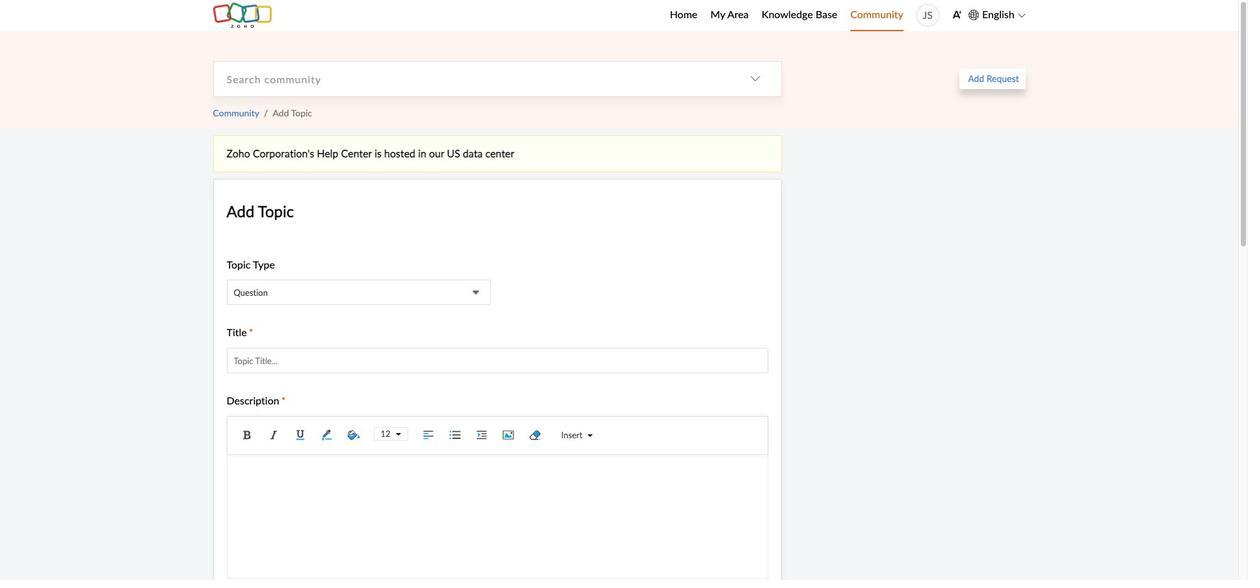 Task type: describe. For each thing, give the bounding box(es) containing it.
bold (ctrl+b) image
[[237, 425, 257, 445]]

choose category element
[[730, 62, 782, 96]]

italic (ctrl+i) image
[[264, 425, 283, 445]]

lists image
[[445, 425, 465, 445]]

background color image
[[344, 425, 363, 445]]

clear formatting image
[[525, 425, 545, 445]]

insert image image
[[499, 425, 518, 445]]

font color image
[[317, 425, 337, 445]]

choose languages element
[[969, 7, 1026, 23]]

font size image
[[391, 432, 401, 437]]



Task type: locate. For each thing, give the bounding box(es) containing it.
underline (ctrl+u) image
[[290, 425, 310, 445]]

choose category image
[[750, 74, 761, 84]]

user preference element
[[953, 6, 963, 25]]

align image
[[419, 425, 438, 445]]

indent image
[[472, 425, 491, 445]]

topic type element
[[227, 280, 491, 306]]

insert options image
[[583, 433, 593, 438]]

user preference image
[[953, 10, 963, 19]]

Search community  field
[[214, 62, 730, 96]]

Topic Title... field
[[227, 348, 769, 373]]



Task type: vqa. For each thing, say whether or not it's contained in the screenshot.
choose category image
yes



